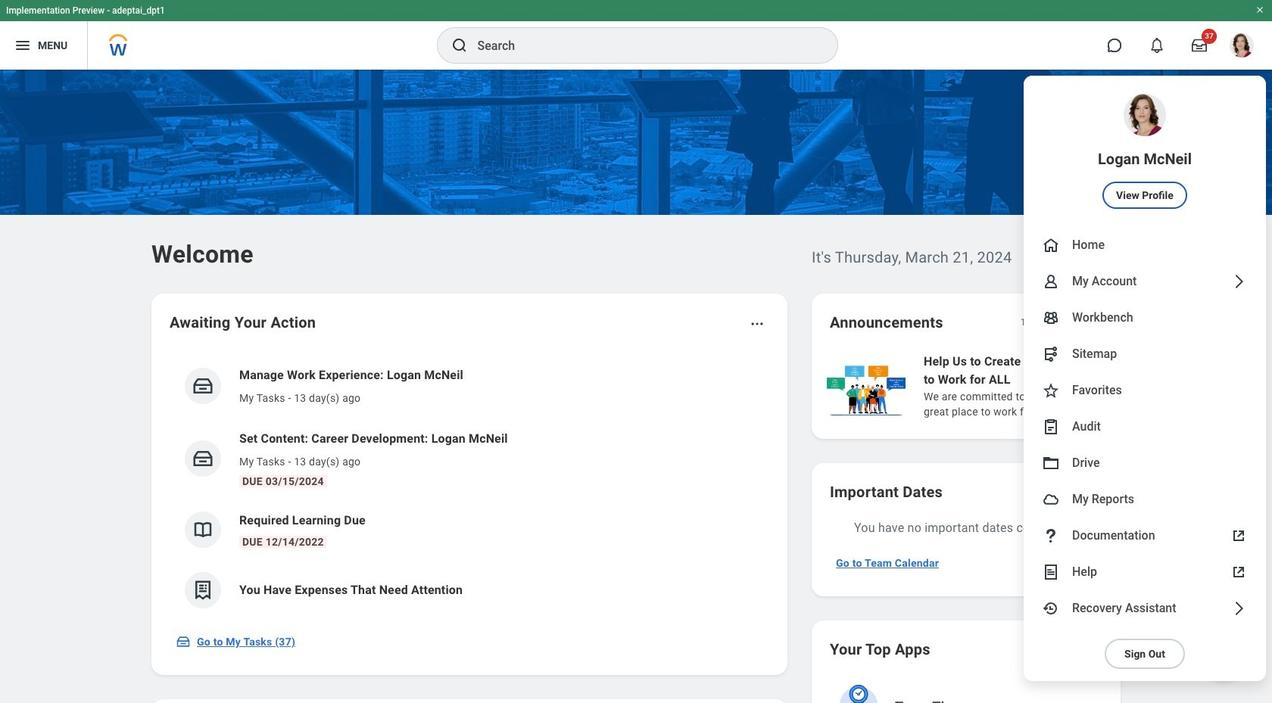 Task type: locate. For each thing, give the bounding box(es) containing it.
dashboard expenses image
[[192, 580, 214, 602]]

main content
[[0, 70, 1273, 704]]

menu
[[1024, 76, 1267, 682]]

notifications large image
[[1150, 38, 1165, 53]]

5 menu item from the top
[[1024, 336, 1267, 373]]

2 menu item from the top
[[1024, 227, 1267, 264]]

1 vertical spatial inbox image
[[192, 448, 214, 471]]

0 horizontal spatial list
[[170, 355, 770, 621]]

ext link image
[[1230, 527, 1249, 546], [1230, 564, 1249, 582]]

1 ext link image from the top
[[1230, 527, 1249, 546]]

inbox image
[[192, 375, 214, 398], [192, 448, 214, 471]]

chevron left small image
[[1056, 315, 1071, 330]]

paste image
[[1043, 418, 1061, 436]]

8 menu item from the top
[[1024, 446, 1267, 482]]

avatar image
[[1043, 491, 1061, 509]]

2 ext link image from the top
[[1230, 564, 1249, 582]]

status
[[1021, 317, 1046, 329]]

Search Workday  search field
[[478, 29, 807, 62]]

book open image
[[192, 519, 214, 542]]

close environment banner image
[[1256, 5, 1265, 14]]

x image
[[1240, 537, 1251, 549]]

1 vertical spatial ext link image
[[1230, 564, 1249, 582]]

justify image
[[14, 36, 32, 55]]

related actions image
[[750, 317, 765, 332]]

6 menu item from the top
[[1024, 373, 1267, 409]]

9 menu item from the top
[[1024, 482, 1267, 518]]

folder open image
[[1043, 455, 1061, 473]]

list
[[824, 352, 1273, 421], [170, 355, 770, 621]]

menu item
[[1024, 76, 1267, 227], [1024, 227, 1267, 264], [1024, 264, 1267, 300], [1024, 300, 1267, 336], [1024, 336, 1267, 373], [1024, 373, 1267, 409], [1024, 409, 1267, 446], [1024, 446, 1267, 482], [1024, 482, 1267, 518], [1024, 518, 1267, 555], [1024, 555, 1267, 591]]

0 vertical spatial ext link image
[[1230, 527, 1249, 546]]

logan mcneil image
[[1230, 33, 1255, 58]]

1 menu item from the top
[[1024, 76, 1267, 227]]

endpoints image
[[1043, 346, 1061, 364]]

banner
[[0, 0, 1273, 682]]

contact card matrix manager image
[[1043, 309, 1061, 327]]

1 horizontal spatial list
[[824, 352, 1273, 421]]

0 vertical spatial inbox image
[[192, 375, 214, 398]]

question image
[[1043, 527, 1061, 546]]



Task type: vqa. For each thing, say whether or not it's contained in the screenshot.
2nd Yes from the top
no



Task type: describe. For each thing, give the bounding box(es) containing it.
4 menu item from the top
[[1024, 300, 1267, 336]]

ext link image for tenth 'menu item' from the top
[[1230, 527, 1249, 546]]

3 menu item from the top
[[1024, 264, 1267, 300]]

ext link image for 11th 'menu item'
[[1230, 564, 1249, 582]]

1 inbox image from the top
[[192, 375, 214, 398]]

search image
[[450, 36, 469, 55]]

home image
[[1043, 236, 1061, 255]]

inbox image
[[176, 635, 191, 650]]

11 menu item from the top
[[1024, 555, 1267, 591]]

chevron right small image
[[1083, 315, 1099, 330]]

2 inbox image from the top
[[192, 448, 214, 471]]

document image
[[1043, 564, 1061, 582]]

user image
[[1043, 273, 1061, 291]]

10 menu item from the top
[[1024, 518, 1267, 555]]

7 menu item from the top
[[1024, 409, 1267, 446]]

inbox large image
[[1193, 38, 1208, 53]]

star image
[[1043, 382, 1061, 400]]

chevron right image
[[1230, 273, 1249, 291]]



